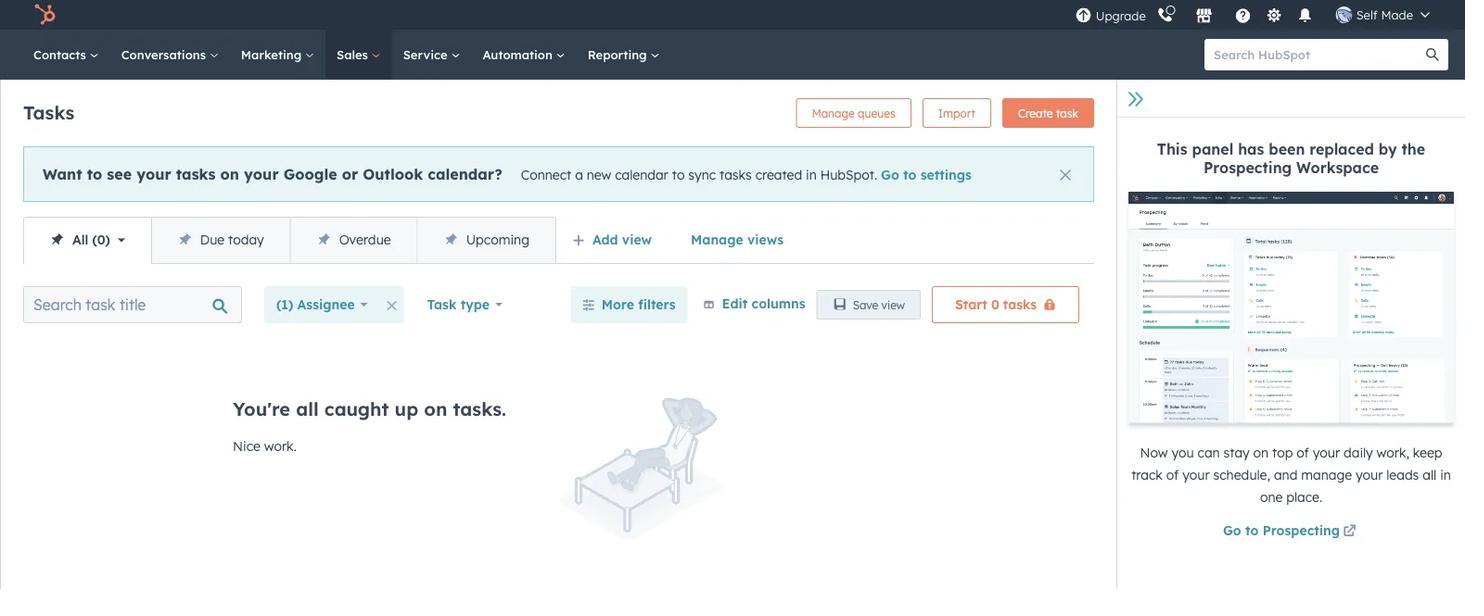 Task type: locate. For each thing, give the bounding box(es) containing it.
go right hubspot.
[[881, 166, 899, 183]]

1 horizontal spatial go
[[1223, 523, 1242, 539]]

0 vertical spatial of
[[1297, 445, 1309, 461]]

notifications image
[[1297, 8, 1314, 25]]

you
[[1172, 445, 1194, 461]]

manage inside manage queues link
[[812, 106, 855, 120]]

your right see
[[136, 165, 171, 183]]

automation
[[483, 47, 556, 62]]

filters
[[638, 297, 676, 313]]

1 vertical spatial prospecting
[[1263, 523, 1340, 539]]

(1) assignee
[[276, 297, 355, 313]]

all down keep
[[1423, 467, 1437, 484]]

daily
[[1344, 445, 1373, 461]]

0 horizontal spatial view
[[622, 232, 652, 248]]

0 horizontal spatial in
[[806, 166, 817, 183]]

go
[[881, 166, 899, 183], [1223, 523, 1242, 539]]

on for you're all caught up on tasks.
[[424, 398, 447, 421]]

0 horizontal spatial 0
[[97, 232, 105, 248]]

tasks right start
[[1003, 297, 1037, 313]]

your
[[136, 165, 171, 183], [244, 165, 279, 183], [1313, 445, 1340, 461], [1183, 467, 1210, 484], [1356, 467, 1383, 484]]

1 vertical spatial on
[[424, 398, 447, 421]]

2 horizontal spatial on
[[1253, 445, 1269, 461]]

all inside now you can stay on top of your daily work, keep track of your schedule, and manage your leads all in one place.
[[1423, 467, 1437, 484]]

to left sync
[[672, 166, 685, 183]]

go inside alert
[[881, 166, 899, 183]]

(1)
[[276, 297, 293, 313]]

tasks
[[23, 101, 74, 124]]

1 horizontal spatial on
[[424, 398, 447, 421]]

you're all caught up on tasks.
[[233, 398, 506, 421]]

view for save view
[[882, 298, 905, 312]]

2 link opens in a new window image from the top
[[1343, 526, 1356, 539]]

1 vertical spatial manage
[[691, 232, 744, 248]]

in inside want to see your tasks on your google or outlook calendar? alert
[[806, 166, 817, 183]]

on for now you can stay on top of your daily work, keep track of your schedule, and manage your leads all in one place.
[[1253, 445, 1269, 461]]

in down keep
[[1440, 467, 1451, 484]]

navigation containing all
[[23, 217, 556, 264]]

the
[[1402, 140, 1426, 159]]

due today
[[200, 232, 264, 248]]

manage for manage views
[[691, 232, 744, 248]]

view right save
[[882, 298, 905, 312]]

0 vertical spatial go
[[881, 166, 899, 183]]

1 vertical spatial of
[[1167, 467, 1179, 484]]

service link
[[392, 30, 472, 80]]

of right top
[[1297, 445, 1309, 461]]

0 vertical spatial in
[[806, 166, 817, 183]]

0 horizontal spatial manage
[[691, 232, 744, 248]]

manage inside manage views link
[[691, 232, 744, 248]]

on
[[220, 165, 239, 183], [424, 398, 447, 421], [1253, 445, 1269, 461]]

manage left queues
[[812, 106, 855, 120]]

1 horizontal spatial in
[[1440, 467, 1451, 484]]

google
[[284, 165, 337, 183]]

tasks
[[176, 165, 216, 183], [720, 166, 752, 183], [1003, 297, 1037, 313]]

manage for manage queues
[[812, 106, 855, 120]]

create task link
[[1003, 98, 1094, 128]]

link opens in a new window image
[[1343, 522, 1356, 544], [1343, 526, 1356, 539]]

more
[[602, 297, 634, 313]]

panel
[[1192, 140, 1234, 159]]

on inside want to see your tasks on your google or outlook calendar? alert
[[220, 165, 239, 183]]

(
[[92, 232, 97, 248]]

view inside popup button
[[622, 232, 652, 248]]

in right the created
[[806, 166, 817, 183]]

view
[[622, 232, 652, 248], [882, 298, 905, 312]]

assignee
[[297, 297, 355, 313]]

search image
[[1426, 48, 1439, 61]]

manage
[[812, 106, 855, 120], [691, 232, 744, 248]]

go to prospecting link
[[1223, 522, 1360, 544]]

calendar?
[[428, 165, 502, 183]]

sales link
[[326, 30, 392, 80]]

to left settings
[[903, 166, 917, 183]]

caught
[[324, 398, 389, 421]]

search button
[[1417, 39, 1449, 70]]

overdue
[[339, 232, 391, 248]]

prospecting inside this panel has been replaced by the prospecting workspace
[[1204, 159, 1292, 177]]

outlook
[[363, 165, 423, 183]]

1 vertical spatial all
[[1423, 467, 1437, 484]]

your down the 'can'
[[1183, 467, 1210, 484]]

nice
[[233, 439, 261, 455]]

0 inside 'navigation'
[[97, 232, 105, 248]]

1 vertical spatial in
[[1440, 467, 1451, 484]]

on left top
[[1253, 445, 1269, 461]]

0 vertical spatial prospecting
[[1204, 159, 1292, 177]]

start 0 tasks button
[[932, 287, 1080, 324]]

0 vertical spatial manage
[[812, 106, 855, 120]]

2 vertical spatial on
[[1253, 445, 1269, 461]]

upgrade
[[1096, 8, 1146, 24]]

0 horizontal spatial all
[[296, 398, 319, 421]]

type
[[461, 297, 490, 313]]

connect a new calendar to sync tasks created in hubspot. go to settings
[[521, 166, 972, 183]]

0 vertical spatial view
[[622, 232, 652, 248]]

0 right start
[[991, 297, 1000, 313]]

0
[[97, 232, 105, 248], [991, 297, 1000, 313]]

0 right all
[[97, 232, 105, 248]]

edit columns
[[722, 296, 806, 312]]

import link
[[923, 98, 991, 128]]

hubspot image
[[33, 4, 56, 26]]

prospecting down place.
[[1263, 523, 1340, 539]]

top
[[1272, 445, 1293, 461]]

navigation
[[23, 217, 556, 264]]

reporting
[[588, 47, 651, 62]]

1 horizontal spatial 0
[[991, 297, 1000, 313]]

new
[[587, 166, 611, 183]]

view for add view
[[622, 232, 652, 248]]

manage views link
[[679, 222, 796, 259]]

marketing link
[[230, 30, 326, 80]]

edit columns button
[[703, 293, 806, 316]]

add
[[593, 232, 618, 248]]

tasks right sync
[[720, 166, 752, 183]]

0 vertical spatial on
[[220, 165, 239, 183]]

contacts link
[[22, 30, 110, 80]]

go down schedule,
[[1223, 523, 1242, 539]]

0 vertical spatial 0
[[97, 232, 105, 248]]

of down you
[[1167, 467, 1179, 484]]

start 0 tasks
[[955, 297, 1037, 313]]

1 vertical spatial go
[[1223, 523, 1242, 539]]

help image
[[1235, 8, 1252, 25]]

2 horizontal spatial tasks
[[1003, 297, 1037, 313]]

in
[[806, 166, 817, 183], [1440, 467, 1451, 484]]

keep
[[1413, 445, 1443, 461]]

calendar
[[615, 166, 669, 183]]

1 vertical spatial 0
[[991, 297, 1000, 313]]

has
[[1238, 140, 1264, 159]]

1 horizontal spatial view
[[882, 298, 905, 312]]

task
[[1056, 106, 1079, 120]]

replaced
[[1310, 140, 1374, 159]]

view right 'add'
[[622, 232, 652, 248]]

1 horizontal spatial manage
[[812, 106, 855, 120]]

add view
[[593, 232, 652, 248]]

tasks up due
[[176, 165, 216, 183]]

sync
[[688, 166, 716, 183]]

marketplaces button
[[1185, 0, 1224, 30]]

hubspot.
[[820, 166, 877, 183]]

columns
[[752, 296, 806, 312]]

your left google
[[244, 165, 279, 183]]

on right up
[[424, 398, 447, 421]]

on inside now you can stay on top of your daily work, keep track of your schedule, and manage your leads all in one place.
[[1253, 445, 1269, 461]]

0 horizontal spatial go
[[881, 166, 899, 183]]

0 horizontal spatial on
[[220, 165, 239, 183]]

service
[[403, 47, 451, 62]]

(1) assignee button
[[264, 287, 380, 324]]

1 vertical spatial view
[[882, 298, 905, 312]]

prospecting
[[1204, 159, 1292, 177], [1263, 523, 1340, 539]]

all right you're
[[296, 398, 319, 421]]

work,
[[1377, 445, 1410, 461]]

manage
[[1301, 467, 1352, 484]]

1 horizontal spatial all
[[1423, 467, 1437, 484]]

menu
[[1074, 0, 1443, 30]]

prospecting right this
[[1204, 159, 1292, 177]]

manage left "views"
[[691, 232, 744, 248]]

on up due today
[[220, 165, 239, 183]]

created
[[756, 166, 802, 183]]

queues
[[858, 106, 896, 120]]

all
[[296, 398, 319, 421], [1423, 467, 1437, 484]]

add view button
[[560, 222, 668, 259]]

view inside button
[[882, 298, 905, 312]]

work.
[[264, 439, 297, 455]]



Task type: describe. For each thing, give the bounding box(es) containing it.
now you can stay on top of your daily work, keep track of your schedule, and manage your leads all in one place.
[[1132, 445, 1451, 506]]

in inside now you can stay on top of your daily work, keep track of your schedule, and manage your leads all in one place.
[[1440, 467, 1451, 484]]

overdue link
[[290, 218, 417, 263]]

tasks.
[[453, 398, 506, 421]]

ruby anderson image
[[1336, 6, 1353, 23]]

start
[[955, 297, 988, 313]]

upcoming link
[[417, 218, 555, 263]]

automation link
[[472, 30, 577, 80]]

create
[[1018, 106, 1053, 120]]

conversations link
[[110, 30, 230, 80]]

this panel has been replaced by the prospecting workspace
[[1157, 140, 1426, 177]]

save view
[[853, 298, 905, 312]]

connect
[[521, 166, 572, 183]]

calling icon image
[[1157, 7, 1174, 24]]

your up manage
[[1313, 445, 1340, 461]]

settings image
[[1266, 8, 1283, 25]]

Search task title search field
[[23, 287, 242, 324]]

settings link
[[1263, 5, 1286, 25]]

due today link
[[151, 218, 290, 263]]

up
[[395, 398, 418, 421]]

stay
[[1224, 445, 1250, 461]]

1 link opens in a new window image from the top
[[1343, 522, 1356, 544]]

task
[[427, 297, 457, 313]]

task type button
[[415, 287, 514, 324]]

tasks banner
[[23, 93, 1094, 128]]

made
[[1381, 7, 1413, 22]]

manage views
[[691, 232, 784, 248]]

)
[[105, 232, 110, 248]]

0 inside button
[[991, 297, 1000, 313]]

0 horizontal spatial tasks
[[176, 165, 216, 183]]

help button
[[1228, 0, 1259, 30]]

now
[[1140, 445, 1168, 461]]

marketing
[[241, 47, 305, 62]]

link opens in a new window image inside the go to prospecting link
[[1343, 526, 1356, 539]]

due
[[200, 232, 225, 248]]

by
[[1379, 140, 1397, 159]]

create task
[[1018, 106, 1079, 120]]

leads
[[1387, 467, 1419, 484]]

go to settings link
[[881, 166, 972, 183]]

today
[[228, 232, 264, 248]]

this
[[1157, 140, 1188, 159]]

schedule,
[[1214, 467, 1271, 484]]

reporting link
[[577, 30, 671, 80]]

more filters
[[602, 297, 676, 313]]

settings
[[921, 166, 972, 183]]

manage queues link
[[796, 98, 911, 128]]

views
[[748, 232, 784, 248]]

conversations
[[121, 47, 209, 62]]

edit
[[722, 296, 748, 312]]

to down schedule,
[[1246, 523, 1259, 539]]

more filters link
[[570, 287, 688, 324]]

Search HubSpot search field
[[1205, 39, 1432, 70]]

your down daily
[[1356, 467, 1383, 484]]

to left see
[[87, 165, 102, 183]]

all
[[72, 232, 88, 248]]

menu containing self made
[[1074, 0, 1443, 30]]

close image
[[1060, 170, 1071, 181]]

tasks inside button
[[1003, 297, 1037, 313]]

track
[[1132, 467, 1163, 484]]

hubspot link
[[22, 4, 70, 26]]

0 vertical spatial all
[[296, 398, 319, 421]]

want to see your tasks on your google or outlook calendar?
[[43, 165, 502, 183]]

import
[[938, 106, 976, 120]]

notifications button
[[1290, 0, 1321, 30]]

want to see your tasks on your google or outlook calendar? alert
[[23, 147, 1094, 202]]

self
[[1357, 7, 1378, 22]]

self made
[[1357, 7, 1413, 22]]

and
[[1274, 467, 1298, 484]]

all ( 0 )
[[72, 232, 110, 248]]

nice work.
[[233, 439, 297, 455]]

upcoming
[[466, 232, 530, 248]]

calling icon button
[[1150, 3, 1181, 27]]

workspace
[[1297, 159, 1379, 177]]

save
[[853, 298, 879, 312]]

1 horizontal spatial of
[[1297, 445, 1309, 461]]

or
[[342, 165, 358, 183]]

you're
[[233, 398, 290, 421]]

0 horizontal spatial of
[[1167, 467, 1179, 484]]

been
[[1269, 140, 1305, 159]]

1 horizontal spatial tasks
[[720, 166, 752, 183]]

go to prospecting
[[1223, 523, 1340, 539]]

marketplaces image
[[1196, 8, 1213, 25]]

upgrade image
[[1076, 8, 1092, 25]]

want
[[43, 165, 82, 183]]

task type
[[427, 297, 490, 313]]

can
[[1198, 445, 1220, 461]]

contacts
[[33, 47, 90, 62]]

see
[[107, 165, 132, 183]]



Task type: vqa. For each thing, say whether or not it's contained in the screenshot.
search,
no



